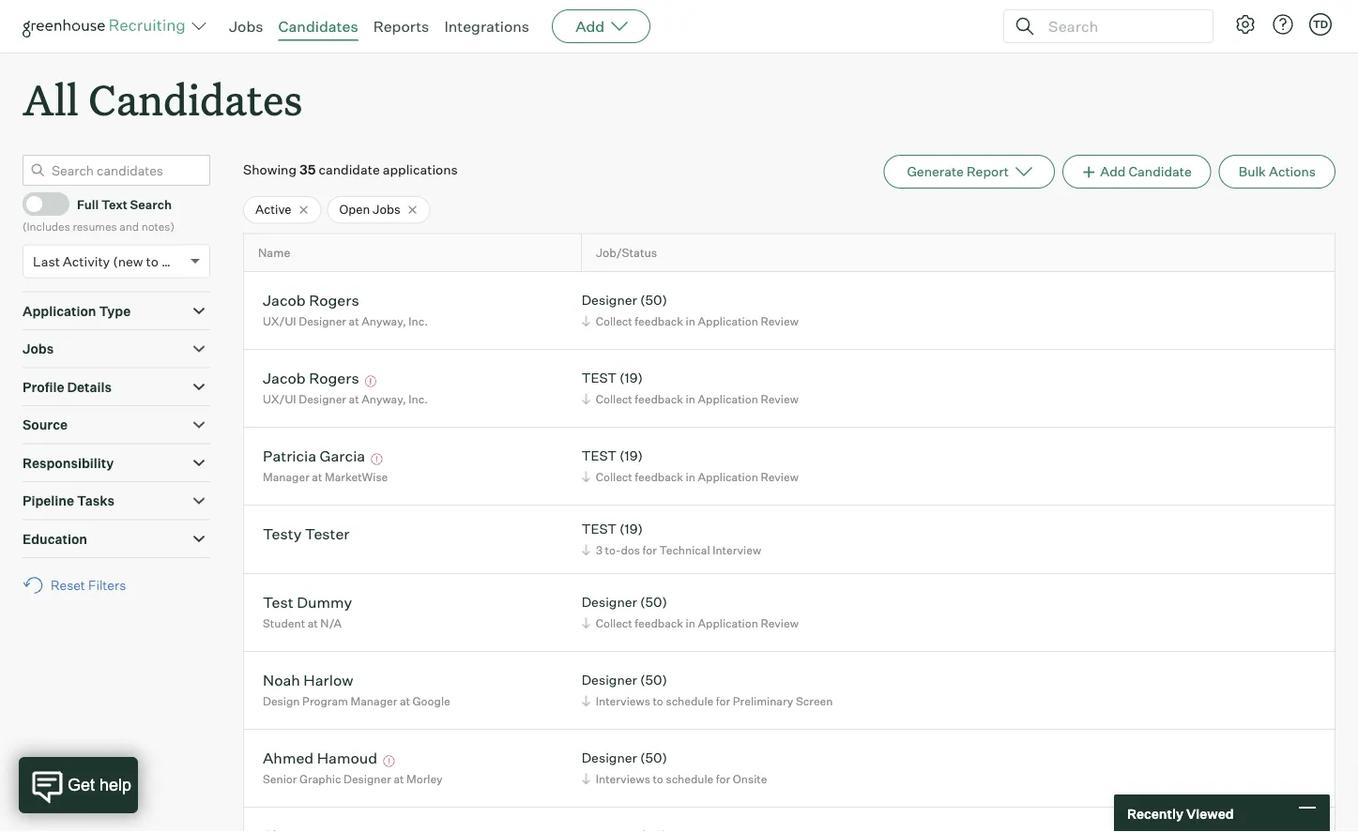 Task type: describe. For each thing, give the bounding box(es) containing it.
interviews to schedule for onsite link
[[579, 770, 772, 788]]

generate report
[[907, 164, 1009, 180]]

0 horizontal spatial manager
[[263, 470, 310, 484]]

patricia garcia link
[[263, 447, 365, 468]]

schedule for designer (50) interviews to schedule for preliminary screen
[[666, 694, 714, 709]]

reset
[[51, 578, 85, 594]]

student
[[263, 617, 305, 631]]

showing
[[243, 162, 297, 178]]

at down patricia garcia link
[[312, 470, 322, 484]]

responsibility
[[23, 455, 114, 471]]

(50) for test dummy
[[640, 594, 667, 611]]

reset filters
[[51, 578, 126, 594]]

2 review from the top
[[761, 392, 799, 406]]

report
[[967, 164, 1009, 180]]

designer inside designer (50) interviews to schedule for onsite
[[582, 750, 637, 767]]

senior graphic designer at morley
[[263, 772, 443, 786]]

3
[[596, 543, 603, 557]]

0 vertical spatial jobs
[[229, 17, 263, 36]]

candidates link
[[278, 17, 358, 36]]

open jobs
[[339, 202, 401, 217]]

test dummy student at n/a
[[263, 593, 352, 631]]

designer (50) interviews to schedule for onsite
[[582, 750, 767, 786]]

2 jacob rogers link from the top
[[263, 369, 359, 390]]

anyway, inside jacob rogers ux/ui designer at anyway, inc.
[[362, 314, 406, 328]]

add for add
[[576, 17, 605, 36]]

reports
[[373, 17, 429, 36]]

recently
[[1128, 806, 1184, 822]]

profile details
[[23, 379, 112, 395]]

ux/ui designer at anyway, inc.
[[263, 392, 428, 406]]

patricia garcia
[[263, 447, 365, 465]]

for for test (19)
[[643, 543, 657, 557]]

manager at marketwise
[[263, 470, 388, 484]]

jacob rogers ux/ui designer at anyway, inc.
[[263, 291, 428, 328]]

ahmed hamoud link
[[263, 749, 377, 770]]

0 horizontal spatial jobs
[[23, 341, 54, 357]]

manager inside the 'noah harlow design program manager at google'
[[351, 694, 397, 709]]

designer (50) interviews to schedule for preliminary screen
[[582, 672, 833, 709]]

rogers for jacob rogers ux/ui designer at anyway, inc.
[[309, 291, 359, 310]]

program
[[302, 694, 348, 709]]

screen
[[796, 694, 833, 709]]

Search candidates field
[[23, 155, 210, 186]]

details
[[67, 379, 112, 395]]

all
[[23, 71, 79, 127]]

1 review from the top
[[761, 314, 799, 328]]

notes)
[[141, 219, 175, 233]]

harlow
[[304, 671, 353, 690]]

1 jacob rogers link from the top
[[263, 291, 359, 312]]

hamoud
[[317, 749, 377, 768]]

reports link
[[373, 17, 429, 36]]

education
[[23, 531, 87, 548]]

name
[[258, 246, 290, 260]]

preliminary
[[733, 694, 794, 709]]

jacob for jacob rogers ux/ui designer at anyway, inc.
[[263, 291, 306, 310]]

1 collect from the top
[[596, 314, 633, 328]]

3 review from the top
[[761, 470, 799, 484]]

applications
[[383, 162, 458, 178]]

3 to-dos for technical interview link
[[579, 541, 766, 559]]

1 feedback from the top
[[635, 314, 683, 328]]

(50) for noah harlow
[[640, 672, 667, 689]]

ux/ui inside jacob rogers ux/ui designer at anyway, inc.
[[263, 314, 296, 328]]

to-
[[605, 543, 621, 557]]

patricia garcia has been in application review for more than 5 days image
[[369, 454, 386, 465]]

job/status
[[596, 246, 657, 260]]

tasks
[[77, 493, 115, 510]]

morley
[[407, 772, 443, 786]]

schedule for designer (50) interviews to schedule for onsite
[[666, 772, 714, 786]]

resumes
[[73, 219, 117, 233]]

candidate
[[1129, 164, 1192, 180]]

4 collect feedback in application review link from the top
[[579, 615, 803, 632]]

4 review from the top
[[761, 617, 799, 631]]

source
[[23, 417, 68, 433]]

filters
[[88, 578, 126, 594]]

2 anyway, from the top
[[362, 392, 406, 406]]

and
[[119, 219, 139, 233]]

(19) inside test (19) 3 to-dos for technical interview
[[620, 521, 643, 538]]

2 ux/ui from the top
[[263, 392, 296, 406]]

0 vertical spatial candidates
[[278, 17, 358, 36]]

td button
[[1306, 9, 1336, 39]]

jacob rogers has been in application review for more than 5 days image
[[363, 376, 379, 387]]

generate
[[907, 164, 964, 180]]

all candidates
[[23, 71, 303, 127]]

test (19) collect feedback in application review for jacob rogers
[[582, 370, 799, 406]]

full text search (includes resumes and notes)
[[23, 197, 175, 233]]

active
[[255, 202, 291, 217]]

pipeline tasks
[[23, 493, 115, 510]]

(new
[[113, 253, 143, 270]]

dummy
[[297, 593, 352, 612]]

(19) for patricia garcia
[[620, 448, 643, 464]]

last activity (new to old)
[[33, 253, 186, 270]]

add for add candidate
[[1101, 164, 1126, 180]]

integrations
[[444, 17, 530, 36]]

2 in from the top
[[686, 392, 696, 406]]

graphic
[[300, 772, 341, 786]]

old)
[[161, 253, 186, 270]]

noah harlow design program manager at google
[[263, 671, 450, 709]]

3 collect from the top
[[596, 470, 633, 484]]

add candidate link
[[1063, 155, 1212, 189]]

configure image
[[1235, 13, 1257, 36]]

search
[[130, 197, 172, 212]]

testy
[[263, 525, 302, 543]]

1 vertical spatial jobs
[[373, 202, 401, 217]]

open
[[339, 202, 370, 217]]

last
[[33, 253, 60, 270]]

at inside test dummy student at n/a
[[308, 617, 318, 631]]

text
[[101, 197, 128, 212]]



Task type: vqa. For each thing, say whether or not it's contained in the screenshot.
Reference Check : at the top left of the page
no



Task type: locate. For each thing, give the bounding box(es) containing it.
2 (19) from the top
[[620, 448, 643, 464]]

ahmed hamoud has been in onsite for more than 21 days image
[[381, 756, 398, 768]]

inc. inside jacob rogers ux/ui designer at anyway, inc.
[[409, 314, 428, 328]]

2 feedback from the top
[[635, 392, 683, 406]]

0 vertical spatial for
[[643, 543, 657, 557]]

2 vertical spatial to
[[653, 772, 664, 786]]

3 (50) from the top
[[640, 672, 667, 689]]

at left n/a
[[308, 617, 318, 631]]

n/a
[[320, 617, 342, 631]]

test (19) collect feedback in application review
[[582, 370, 799, 406], [582, 448, 799, 484]]

1 vertical spatial schedule
[[666, 772, 714, 786]]

bulk
[[1239, 164, 1266, 180]]

jobs
[[229, 17, 263, 36], [373, 202, 401, 217], [23, 341, 54, 357]]

checkmark image
[[31, 197, 45, 210]]

(50) for jacob rogers
[[640, 292, 667, 309]]

schedule inside the designer (50) interviews to schedule for preliminary screen
[[666, 694, 714, 709]]

to for designer (50) interviews to schedule for onsite
[[653, 772, 664, 786]]

anyway, down the jacob rogers has been in application review for more than 5 days image on the left of page
[[362, 392, 406, 406]]

3 collect feedback in application review link from the top
[[579, 468, 803, 486]]

bulk actions
[[1239, 164, 1316, 180]]

1 test (19) collect feedback in application review from the top
[[582, 370, 799, 406]]

1 schedule from the top
[[666, 694, 714, 709]]

at down ahmed hamoud has been in onsite for more than 21 days icon
[[394, 772, 404, 786]]

1 anyway, from the top
[[362, 314, 406, 328]]

1 vertical spatial rogers
[[309, 369, 359, 387]]

jacob down the name
[[263, 291, 306, 310]]

test
[[582, 370, 617, 387], [582, 448, 617, 464], [582, 521, 617, 538]]

td button
[[1310, 13, 1332, 36]]

testy tester
[[263, 525, 350, 543]]

(50) up 'interviews to schedule for onsite' link
[[640, 750, 667, 767]]

1 ux/ui from the top
[[263, 314, 296, 328]]

schedule inside designer (50) interviews to schedule for onsite
[[666, 772, 714, 786]]

0 vertical spatial jacob rogers link
[[263, 291, 359, 312]]

for
[[643, 543, 657, 557], [716, 694, 731, 709], [716, 772, 731, 786]]

candidates right the jobs link
[[278, 17, 358, 36]]

bulk actions link
[[1219, 155, 1336, 189]]

0 vertical spatial schedule
[[666, 694, 714, 709]]

candidate reports are now available! apply filters and select "view in app" element
[[884, 155, 1055, 189]]

test (19) 3 to-dos for technical interview
[[582, 521, 761, 557]]

schedule
[[666, 694, 714, 709], [666, 772, 714, 786]]

1 inc. from the top
[[409, 314, 428, 328]]

to inside designer (50) interviews to schedule for onsite
[[653, 772, 664, 786]]

0 vertical spatial add
[[576, 17, 605, 36]]

(includes
[[23, 219, 70, 233]]

for inside test (19) 3 to-dos for technical interview
[[643, 543, 657, 557]]

0 horizontal spatial add
[[576, 17, 605, 36]]

1 vertical spatial test (19) collect feedback in application review
[[582, 448, 799, 484]]

add inside 'popup button'
[[576, 17, 605, 36]]

2 schedule from the top
[[666, 772, 714, 786]]

1 vertical spatial anyway,
[[362, 392, 406, 406]]

(50) up 'interviews to schedule for preliminary screen' link
[[640, 672, 667, 689]]

ux/ui up jacob rogers
[[263, 314, 296, 328]]

to left old)
[[146, 253, 159, 270]]

interviews to schedule for preliminary screen link
[[579, 693, 838, 710]]

interviews for designer (50) interviews to schedule for preliminary screen
[[596, 694, 650, 709]]

to for designer (50) interviews to schedule for preliminary screen
[[653, 694, 664, 709]]

0 vertical spatial test
[[582, 370, 617, 387]]

0 vertical spatial jacob
[[263, 291, 306, 310]]

4 feedback from the top
[[635, 617, 683, 631]]

type
[[99, 303, 131, 319]]

profile
[[23, 379, 64, 395]]

ux/ui
[[263, 314, 296, 328], [263, 392, 296, 406]]

3 (19) from the top
[[620, 521, 643, 538]]

technical
[[660, 543, 710, 557]]

at left google
[[400, 694, 410, 709]]

1 vertical spatial jacob rogers link
[[263, 369, 359, 390]]

feedback
[[635, 314, 683, 328], [635, 392, 683, 406], [635, 470, 683, 484], [635, 617, 683, 631]]

1 vertical spatial ux/ui
[[263, 392, 296, 406]]

2 collect from the top
[[596, 392, 633, 406]]

0 vertical spatial inc.
[[409, 314, 428, 328]]

1 vertical spatial test
[[582, 448, 617, 464]]

Search text field
[[1044, 13, 1196, 40]]

to
[[146, 253, 159, 270], [653, 694, 664, 709], [653, 772, 664, 786]]

add button
[[552, 9, 651, 43]]

4 in from the top
[[686, 617, 696, 631]]

full
[[77, 197, 99, 212]]

for for designer (50)
[[716, 694, 731, 709]]

0 vertical spatial anyway,
[[362, 314, 406, 328]]

schedule up designer (50) interviews to schedule for onsite
[[666, 694, 714, 709]]

noah harlow link
[[263, 671, 353, 693]]

test (19) collect feedback in application review for patricia garcia
[[582, 448, 799, 484]]

test for patricia garcia
[[582, 448, 617, 464]]

test inside test (19) 3 to-dos for technical interview
[[582, 521, 617, 538]]

for inside the designer (50) interviews to schedule for preliminary screen
[[716, 694, 731, 709]]

0 vertical spatial rogers
[[309, 291, 359, 310]]

1 collect feedback in application review link from the top
[[579, 312, 803, 330]]

1 vertical spatial (19)
[[620, 448, 643, 464]]

jacob up ux/ui designer at anyway, inc.
[[263, 369, 306, 387]]

jacob rogers link down the name
[[263, 291, 359, 312]]

jacob inside jacob rogers link
[[263, 369, 306, 387]]

0 vertical spatial designer (50) collect feedback in application review
[[582, 292, 799, 328]]

application
[[23, 303, 96, 319], [698, 314, 758, 328], [698, 392, 758, 406], [698, 470, 758, 484], [698, 617, 758, 631]]

2 test from the top
[[582, 448, 617, 464]]

1 vertical spatial inc.
[[409, 392, 428, 406]]

test dummy link
[[263, 593, 352, 615]]

add candidate
[[1101, 164, 1192, 180]]

(50)
[[640, 292, 667, 309], [640, 594, 667, 611], [640, 672, 667, 689], [640, 750, 667, 767]]

viewed
[[1187, 806, 1234, 822]]

jacob
[[263, 291, 306, 310], [263, 369, 306, 387]]

1 designer (50) collect feedback in application review from the top
[[582, 292, 799, 328]]

jobs left candidates link
[[229, 17, 263, 36]]

1 vertical spatial to
[[653, 694, 664, 709]]

1 vertical spatial interviews
[[596, 772, 650, 786]]

(50) down 3 to-dos for technical interview link
[[640, 594, 667, 611]]

application type
[[23, 303, 131, 319]]

0 vertical spatial test (19) collect feedback in application review
[[582, 370, 799, 406]]

2 test (19) collect feedback in application review from the top
[[582, 448, 799, 484]]

(50) inside designer (50) interviews to schedule for onsite
[[640, 750, 667, 767]]

2 vertical spatial jobs
[[23, 341, 54, 357]]

3 feedback from the top
[[635, 470, 683, 484]]

inc.
[[409, 314, 428, 328], [409, 392, 428, 406]]

4 collect from the top
[[596, 617, 633, 631]]

1 horizontal spatial manager
[[351, 694, 397, 709]]

anyway, up the jacob rogers has been in application review for more than 5 days image on the left of page
[[362, 314, 406, 328]]

add
[[576, 17, 605, 36], [1101, 164, 1126, 180]]

candidate
[[319, 162, 380, 178]]

jobs link
[[229, 17, 263, 36]]

1 interviews from the top
[[596, 694, 650, 709]]

garcia
[[320, 447, 365, 465]]

1 jacob from the top
[[263, 291, 306, 310]]

candidates
[[278, 17, 358, 36], [88, 71, 303, 127]]

rogers inside jacob rogers ux/ui designer at anyway, inc.
[[309, 291, 359, 310]]

interviews
[[596, 694, 650, 709], [596, 772, 650, 786]]

rogers for jacob rogers
[[309, 369, 359, 387]]

pipeline
[[23, 493, 74, 510]]

1 horizontal spatial add
[[1101, 164, 1126, 180]]

last activity (new to old) option
[[33, 253, 186, 270]]

1 vertical spatial designer (50) collect feedback in application review
[[582, 594, 799, 631]]

designer inside jacob rogers ux/ui designer at anyway, inc.
[[299, 314, 346, 328]]

at up jacob rogers
[[349, 314, 359, 328]]

collect feedback in application review link
[[579, 312, 803, 330], [579, 390, 803, 408], [579, 468, 803, 486], [579, 615, 803, 632]]

at down jacob rogers
[[349, 392, 359, 406]]

integrations link
[[444, 17, 530, 36]]

1 (50) from the top
[[640, 292, 667, 309]]

to for last activity (new to old)
[[146, 253, 159, 270]]

designer inside the designer (50) interviews to schedule for preliminary screen
[[582, 672, 637, 689]]

rogers up jacob rogers
[[309, 291, 359, 310]]

1 rogers from the top
[[309, 291, 359, 310]]

ahmed hamoud
[[263, 749, 377, 768]]

(50) inside the designer (50) interviews to schedule for preliminary screen
[[640, 672, 667, 689]]

test for jacob rogers
[[582, 370, 617, 387]]

jacob for jacob rogers
[[263, 369, 306, 387]]

1 vertical spatial candidates
[[88, 71, 303, 127]]

for left onsite
[[716, 772, 731, 786]]

2 (50) from the top
[[640, 594, 667, 611]]

showing 35 candidate applications
[[243, 162, 458, 178]]

noah
[[263, 671, 300, 690]]

4 (50) from the top
[[640, 750, 667, 767]]

review
[[761, 314, 799, 328], [761, 392, 799, 406], [761, 470, 799, 484], [761, 617, 799, 631]]

2 collect feedback in application review link from the top
[[579, 390, 803, 408]]

2 vertical spatial for
[[716, 772, 731, 786]]

reset filters button
[[23, 568, 135, 603]]

jacob rogers link up ux/ui designer at anyway, inc.
[[263, 369, 359, 390]]

interviews inside the designer (50) interviews to schedule for preliminary screen
[[596, 694, 650, 709]]

to inside the designer (50) interviews to schedule for preliminary screen
[[653, 694, 664, 709]]

testy tester link
[[263, 525, 350, 546]]

1 in from the top
[[686, 314, 696, 328]]

schedule left onsite
[[666, 772, 714, 786]]

2 interviews from the top
[[596, 772, 650, 786]]

for right dos
[[643, 543, 657, 557]]

0 vertical spatial interviews
[[596, 694, 650, 709]]

1 (19) from the top
[[620, 370, 643, 387]]

google
[[413, 694, 450, 709]]

3 test from the top
[[582, 521, 617, 538]]

interviews inside designer (50) interviews to schedule for onsite
[[596, 772, 650, 786]]

actions
[[1269, 164, 1316, 180]]

candidates down the jobs link
[[88, 71, 303, 127]]

jobs up profile at left
[[23, 341, 54, 357]]

1 horizontal spatial jobs
[[229, 17, 263, 36]]

1 vertical spatial manager
[[351, 694, 397, 709]]

2 vertical spatial (19)
[[620, 521, 643, 538]]

greenhouse recruiting image
[[23, 15, 192, 38]]

to up designer (50) interviews to schedule for onsite
[[653, 694, 664, 709]]

at inside jacob rogers ux/ui designer at anyway, inc.
[[349, 314, 359, 328]]

ahmed
[[263, 749, 314, 768]]

designer (50) collect feedback in application review down technical
[[582, 594, 799, 631]]

manager down patricia
[[263, 470, 310, 484]]

designer (50) collect feedback in application review for dummy
[[582, 594, 799, 631]]

rogers up ux/ui designer at anyway, inc.
[[309, 369, 359, 387]]

2 vertical spatial test
[[582, 521, 617, 538]]

1 vertical spatial add
[[1101, 164, 1126, 180]]

interview
[[713, 543, 761, 557]]

3 in from the top
[[686, 470, 696, 484]]

2 rogers from the top
[[309, 369, 359, 387]]

designer (50) collect feedback in application review down the "job/status"
[[582, 292, 799, 328]]

designer
[[582, 292, 637, 309], [299, 314, 346, 328], [299, 392, 346, 406], [582, 594, 637, 611], [582, 672, 637, 689], [582, 750, 637, 767], [344, 772, 391, 786]]

manager right "program"
[[351, 694, 397, 709]]

35
[[300, 162, 316, 178]]

patricia
[[263, 447, 317, 465]]

senior
[[263, 772, 297, 786]]

for left preliminary
[[716, 694, 731, 709]]

to left onsite
[[653, 772, 664, 786]]

marketwise
[[325, 470, 388, 484]]

collect
[[596, 314, 633, 328], [596, 392, 633, 406], [596, 470, 633, 484], [596, 617, 633, 631]]

generate report button
[[884, 155, 1055, 189]]

jobs right open
[[373, 202, 401, 217]]

(19) for jacob rogers
[[620, 370, 643, 387]]

2 jacob from the top
[[263, 369, 306, 387]]

0 vertical spatial manager
[[263, 470, 310, 484]]

ux/ui down jacob rogers
[[263, 392, 296, 406]]

2 horizontal spatial jobs
[[373, 202, 401, 217]]

0 vertical spatial ux/ui
[[263, 314, 296, 328]]

at inside the 'noah harlow design program manager at google'
[[400, 694, 410, 709]]

2 designer (50) collect feedback in application review from the top
[[582, 594, 799, 631]]

designer (50) collect feedback in application review for rogers
[[582, 292, 799, 328]]

for inside designer (50) interviews to schedule for onsite
[[716, 772, 731, 786]]

0 vertical spatial to
[[146, 253, 159, 270]]

1 test from the top
[[582, 370, 617, 387]]

1 vertical spatial jacob
[[263, 369, 306, 387]]

0 vertical spatial (19)
[[620, 370, 643, 387]]

design
[[263, 694, 300, 709]]

(50) down the "job/status"
[[640, 292, 667, 309]]

jacob rogers
[[263, 369, 359, 387]]

tester
[[305, 525, 350, 543]]

onsite
[[733, 772, 767, 786]]

test
[[263, 593, 294, 612]]

2 inc. from the top
[[409, 392, 428, 406]]

jacob inside jacob rogers ux/ui designer at anyway, inc.
[[263, 291, 306, 310]]

1 vertical spatial for
[[716, 694, 731, 709]]

interviews for designer (50) interviews to schedule for onsite
[[596, 772, 650, 786]]



